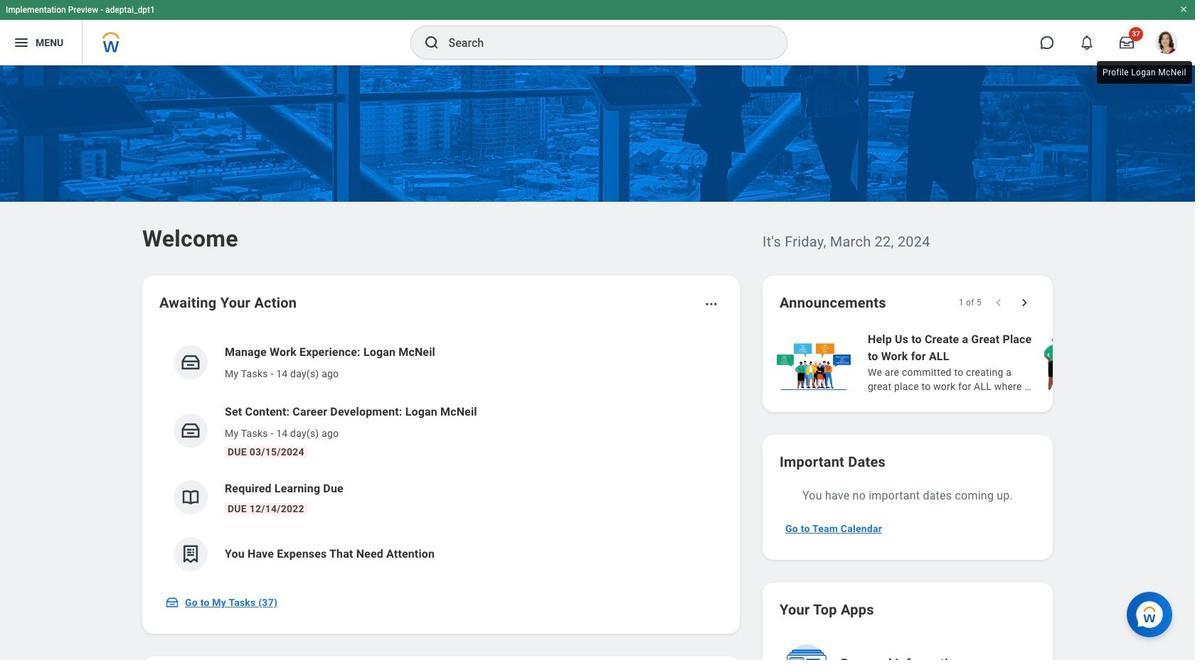 Task type: locate. For each thing, give the bounding box(es) containing it.
list
[[774, 330, 1195, 396], [159, 333, 723, 583]]

notifications large image
[[1080, 36, 1094, 50]]

main content
[[0, 65, 1195, 661]]

2 inbox image from the top
[[180, 420, 201, 442]]

chevron left small image
[[992, 296, 1006, 310]]

1 vertical spatial inbox image
[[180, 420, 201, 442]]

related actions image
[[704, 297, 718, 312]]

status
[[959, 297, 982, 309]]

0 horizontal spatial list
[[159, 333, 723, 583]]

book open image
[[180, 487, 201, 509]]

0 vertical spatial inbox image
[[180, 352, 201, 373]]

profile logan mcneil image
[[1155, 31, 1178, 57]]

inbox image
[[180, 352, 201, 373], [180, 420, 201, 442]]

tooltip
[[1094, 58, 1195, 87]]

banner
[[0, 0, 1195, 65]]



Task type: describe. For each thing, give the bounding box(es) containing it.
dashboard expenses image
[[180, 544, 201, 566]]

1 inbox image from the top
[[180, 352, 201, 373]]

search image
[[423, 34, 440, 51]]

justify image
[[13, 34, 30, 51]]

inbox image
[[165, 596, 179, 610]]

close environment banner image
[[1179, 5, 1188, 14]]

inbox large image
[[1120, 36, 1134, 50]]

chevron right small image
[[1017, 296, 1031, 310]]

Search Workday  search field
[[449, 27, 757, 58]]

1 horizontal spatial list
[[774, 330, 1195, 396]]



